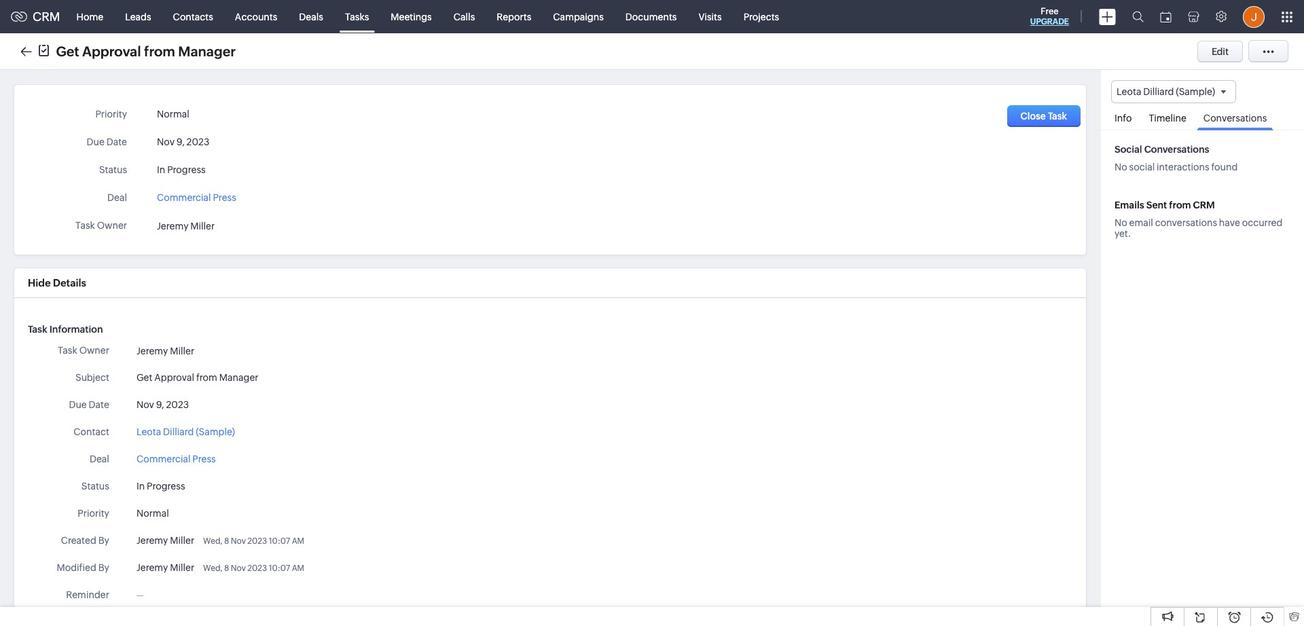 Task type: locate. For each thing, give the bounding box(es) containing it.
0 vertical spatial 8
[[224, 537, 229, 546]]

1 horizontal spatial dilliard
[[1144, 86, 1175, 97]]

1 vertical spatial manager
[[219, 372, 259, 383]]

0 vertical spatial dilliard
[[1144, 86, 1175, 97]]

0 vertical spatial commercial press link
[[157, 188, 236, 203]]

0 vertical spatial status
[[99, 164, 127, 175]]

conversations up interactions
[[1145, 144, 1210, 155]]

1 vertical spatial no
[[1115, 218, 1128, 228]]

hide details
[[28, 277, 86, 289]]

2 horizontal spatial from
[[1170, 200, 1192, 211]]

interactions
[[1157, 162, 1210, 173]]

10:07 for created by
[[269, 537, 290, 546]]

0 vertical spatial due
[[87, 137, 105, 147]]

wed, 8 nov 2023 10:07 am for modified by
[[203, 564, 304, 574]]

1 vertical spatial wed, 8 nov 2023 10:07 am
[[203, 564, 304, 574]]

1 8 from the top
[[224, 537, 229, 546]]

task up details
[[75, 220, 95, 231]]

meetings
[[391, 11, 432, 22]]

press for bottommost the commercial press link
[[193, 454, 216, 465]]

0 vertical spatial no
[[1115, 162, 1128, 173]]

1 vertical spatial commercial
[[137, 454, 191, 465]]

get approval from manager
[[56, 43, 236, 59], [137, 372, 259, 383]]

no down emails
[[1115, 218, 1128, 228]]

edit button
[[1198, 40, 1244, 62]]

1 horizontal spatial (sample)
[[1177, 86, 1216, 97]]

close task
[[1021, 111, 1068, 122]]

1 vertical spatial 9,
[[156, 400, 164, 410]]

1 vertical spatial by
[[98, 563, 109, 574]]

email
[[1130, 218, 1154, 228]]

free upgrade
[[1031, 6, 1070, 27]]

2 no from the top
[[1115, 218, 1128, 228]]

approval up leota dilliard (sample) link
[[154, 372, 194, 383]]

0 vertical spatial leota
[[1117, 86, 1142, 97]]

visits link
[[688, 0, 733, 33]]

1 vertical spatial dilliard
[[163, 427, 194, 438]]

0 horizontal spatial 9,
[[156, 400, 164, 410]]

1 vertical spatial leota dilliard (sample)
[[137, 427, 235, 438]]

am for created by
[[292, 537, 304, 546]]

by right modified
[[98, 563, 109, 574]]

0 horizontal spatial approval
[[82, 43, 141, 59]]

task owner down information
[[58, 345, 109, 356]]

task owner
[[75, 220, 127, 231], [58, 345, 109, 356]]

8 for created by
[[224, 537, 229, 546]]

from down leads
[[144, 43, 175, 59]]

search image
[[1133, 11, 1144, 22]]

1 vertical spatial 10:07
[[269, 564, 290, 574]]

1 vertical spatial am
[[292, 564, 304, 574]]

commercial press
[[157, 192, 236, 203], [137, 454, 216, 465]]

8 for modified by
[[224, 564, 229, 574]]

wed, 8 nov 2023 10:07 am
[[203, 537, 304, 546], [203, 564, 304, 574]]

0 vertical spatial conversations
[[1204, 113, 1268, 124]]

create menu element
[[1091, 0, 1125, 33]]

by right created
[[98, 536, 109, 546]]

from up 'conversations'
[[1170, 200, 1192, 211]]

upgrade
[[1031, 17, 1070, 27]]

get approval from manager up leota dilliard (sample) link
[[137, 372, 259, 383]]

progress
[[167, 164, 206, 175], [147, 481, 185, 492]]

leads
[[125, 11, 151, 22]]

1 no from the top
[[1115, 162, 1128, 173]]

emails
[[1115, 200, 1145, 211]]

accounts
[[235, 11, 278, 22]]

0 horizontal spatial get
[[56, 43, 79, 59]]

0 vertical spatial by
[[98, 536, 109, 546]]

commercial
[[157, 192, 211, 203], [137, 454, 191, 465]]

1 wed, from the top
[[203, 537, 223, 546]]

1 vertical spatial leota
[[137, 427, 161, 438]]

0 vertical spatial wed, 8 nov 2023 10:07 am
[[203, 537, 304, 546]]

home link
[[66, 0, 114, 33]]

task information
[[28, 324, 103, 335]]

campaigns link
[[543, 0, 615, 33]]

task down task information
[[58, 345, 77, 356]]

priority
[[95, 109, 127, 120], [78, 508, 109, 519]]

1 vertical spatial conversations
[[1145, 144, 1210, 155]]

jeremy
[[157, 221, 189, 232], [137, 346, 168, 357], [137, 536, 168, 546], [137, 563, 168, 574]]

1 vertical spatial status
[[81, 481, 109, 492]]

1 vertical spatial due date
[[69, 400, 109, 410]]

nov 9, 2023
[[157, 137, 210, 147], [137, 400, 189, 410]]

in progress
[[157, 164, 206, 175], [137, 481, 185, 492]]

leads link
[[114, 0, 162, 33]]

9,
[[177, 137, 185, 147], [156, 400, 164, 410]]

1 vertical spatial crm
[[1194, 200, 1216, 211]]

owner
[[97, 220, 127, 231], [79, 345, 109, 356]]

modified by
[[57, 563, 109, 574]]

calls link
[[443, 0, 486, 33]]

10:07
[[269, 537, 290, 546], [269, 564, 290, 574]]

(sample)
[[1177, 86, 1216, 97], [196, 427, 235, 438]]

deals
[[299, 11, 323, 22]]

1 10:07 from the top
[[269, 537, 290, 546]]

get down home link at the top left of the page
[[56, 43, 79, 59]]

1 vertical spatial press
[[193, 454, 216, 465]]

crm left home
[[33, 10, 60, 24]]

1 horizontal spatial get
[[137, 372, 153, 383]]

conversations up found
[[1204, 113, 1268, 124]]

task right close
[[1048, 111, 1068, 122]]

date
[[106, 137, 127, 147], [89, 400, 109, 410]]

2 by from the top
[[98, 563, 109, 574]]

commercial for bottommost the commercial press link
[[137, 454, 191, 465]]

projects
[[744, 11, 780, 22]]

2 wed, 8 nov 2023 10:07 am from the top
[[203, 564, 304, 574]]

edit
[[1212, 46, 1229, 57]]

1 vertical spatial wed,
[[203, 564, 223, 574]]

approval down home
[[82, 43, 141, 59]]

0 vertical spatial normal
[[157, 109, 190, 120]]

leota right contact
[[137, 427, 161, 438]]

1 vertical spatial date
[[89, 400, 109, 410]]

contacts link
[[162, 0, 224, 33]]

social
[[1130, 162, 1156, 173]]

timeline
[[1150, 113, 1187, 124]]

1 horizontal spatial leota
[[1117, 86, 1142, 97]]

0 horizontal spatial leota
[[137, 427, 161, 438]]

0 vertical spatial owner
[[97, 220, 127, 231]]

1 vertical spatial from
[[1170, 200, 1192, 211]]

1 vertical spatial 8
[[224, 564, 229, 574]]

0 vertical spatial leota dilliard (sample)
[[1117, 86, 1216, 97]]

get approval from manager down leads
[[56, 43, 236, 59]]

0 vertical spatial get approval from manager
[[56, 43, 236, 59]]

2 wed, from the top
[[203, 564, 223, 574]]

1 vertical spatial progress
[[147, 481, 185, 492]]

1 vertical spatial (sample)
[[196, 427, 235, 438]]

0 vertical spatial priority
[[95, 109, 127, 120]]

2 10:07 from the top
[[269, 564, 290, 574]]

conversations link
[[1197, 103, 1275, 131]]

8
[[224, 537, 229, 546], [224, 564, 229, 574]]

1 horizontal spatial approval
[[154, 372, 194, 383]]

0 horizontal spatial from
[[144, 43, 175, 59]]

0 vertical spatial in
[[157, 164, 165, 175]]

crm
[[33, 10, 60, 24], [1194, 200, 1216, 211]]

1 horizontal spatial crm
[[1194, 200, 1216, 211]]

miller
[[190, 221, 215, 232], [170, 346, 194, 357], [170, 536, 194, 546], [170, 563, 194, 574]]

status
[[99, 164, 127, 175], [81, 481, 109, 492]]

1 vertical spatial get
[[137, 372, 153, 383]]

0 vertical spatial due date
[[87, 137, 127, 147]]

2023
[[187, 137, 210, 147], [166, 400, 189, 410], [248, 537, 267, 546], [248, 564, 267, 574]]

press
[[213, 192, 236, 203], [193, 454, 216, 465]]

dilliard inside field
[[1144, 86, 1175, 97]]

deal
[[107, 192, 127, 203], [90, 454, 109, 465]]

due
[[87, 137, 105, 147], [69, 400, 87, 410]]

0 vertical spatial from
[[144, 43, 175, 59]]

deal for bottommost the commercial press link
[[90, 454, 109, 465]]

leota dilliard (sample)
[[1117, 86, 1216, 97], [137, 427, 235, 438]]

get
[[56, 43, 79, 59], [137, 372, 153, 383]]

press for the topmost the commercial press link
[[213, 192, 236, 203]]

1 horizontal spatial 9,
[[177, 137, 185, 147]]

0 horizontal spatial in
[[137, 481, 145, 492]]

0 horizontal spatial crm
[[33, 10, 60, 24]]

documents link
[[615, 0, 688, 33]]

crm up 'conversations'
[[1194, 200, 1216, 211]]

timeline link
[[1143, 103, 1194, 130]]

1 horizontal spatial from
[[196, 372, 217, 383]]

get right subject
[[137, 372, 153, 383]]

1 by from the top
[[98, 536, 109, 546]]

0 vertical spatial in progress
[[157, 164, 206, 175]]

0 horizontal spatial dilliard
[[163, 427, 194, 438]]

0 vertical spatial commercial
[[157, 192, 211, 203]]

0 vertical spatial manager
[[178, 43, 236, 59]]

deal for the topmost the commercial press link
[[107, 192, 127, 203]]

0 vertical spatial deal
[[107, 192, 127, 203]]

0 vertical spatial wed,
[[203, 537, 223, 546]]

0 vertical spatial (sample)
[[1177, 86, 1216, 97]]

wed,
[[203, 537, 223, 546], [203, 564, 223, 574]]

1 horizontal spatial leota dilliard (sample)
[[1117, 86, 1216, 97]]

1 wed, 8 nov 2023 10:07 am from the top
[[203, 537, 304, 546]]

1 am from the top
[[292, 537, 304, 546]]

2 8 from the top
[[224, 564, 229, 574]]

0 vertical spatial progress
[[167, 164, 206, 175]]

(sample) inside field
[[1177, 86, 1216, 97]]

jeremy miller
[[157, 221, 215, 232], [137, 346, 194, 357], [137, 536, 194, 546], [137, 563, 194, 574]]

0 vertical spatial press
[[213, 192, 236, 203]]

crm inside emails sent from crm no email conversations have occurred yet.
[[1194, 200, 1216, 211]]

0 vertical spatial approval
[[82, 43, 141, 59]]

meetings link
[[380, 0, 443, 33]]

0 vertical spatial 9,
[[177, 137, 185, 147]]

manager
[[178, 43, 236, 59], [219, 372, 259, 383]]

1 vertical spatial get approval from manager
[[137, 372, 259, 383]]

leota up "info" link
[[1117, 86, 1142, 97]]

sent
[[1147, 200, 1168, 211]]

by
[[98, 536, 109, 546], [98, 563, 109, 574]]

wed, 8 nov 2023 10:07 am for created by
[[203, 537, 304, 546]]

0 vertical spatial am
[[292, 537, 304, 546]]

information
[[49, 324, 103, 335]]

from up leota dilliard (sample) link
[[196, 372, 217, 383]]

leota dilliard (sample) inside field
[[1117, 86, 1216, 97]]

2 am from the top
[[292, 564, 304, 574]]

from
[[144, 43, 175, 59], [1170, 200, 1192, 211], [196, 372, 217, 383]]

dilliard
[[1144, 86, 1175, 97], [163, 427, 194, 438]]

projects link
[[733, 0, 791, 33]]

0 vertical spatial get
[[56, 43, 79, 59]]

approval
[[82, 43, 141, 59], [154, 372, 194, 383]]

0 vertical spatial 10:07
[[269, 537, 290, 546]]

commercial press link
[[157, 188, 236, 203], [137, 453, 216, 467]]

no
[[1115, 162, 1128, 173], [1115, 218, 1128, 228]]

task owner up details
[[75, 220, 127, 231]]

subject
[[75, 372, 109, 383]]

close
[[1021, 111, 1047, 122]]

no down the social
[[1115, 162, 1128, 173]]

task left information
[[28, 324, 47, 335]]

conversations
[[1204, 113, 1268, 124], [1145, 144, 1210, 155]]

nov
[[157, 137, 175, 147], [137, 400, 154, 410], [231, 537, 246, 546], [231, 564, 246, 574]]

am
[[292, 537, 304, 546], [292, 564, 304, 574]]

in
[[157, 164, 165, 175], [137, 481, 145, 492]]

create menu image
[[1100, 8, 1117, 25]]

details
[[53, 277, 86, 289]]

no inside emails sent from crm no email conversations have occurred yet.
[[1115, 218, 1128, 228]]

1 vertical spatial deal
[[90, 454, 109, 465]]

wed, for modified by
[[203, 564, 223, 574]]



Task type: vqa. For each thing, say whether or not it's contained in the screenshot.
Task
yes



Task type: describe. For each thing, give the bounding box(es) containing it.
Leota Dilliard (Sample) field
[[1112, 80, 1237, 103]]

by for created by
[[98, 536, 109, 546]]

documents
[[626, 11, 677, 22]]

leota dilliard (sample) link
[[137, 425, 235, 440]]

reports link
[[486, 0, 543, 33]]

hide
[[28, 277, 51, 289]]

conversations
[[1156, 218, 1218, 228]]

contacts
[[173, 11, 213, 22]]

1 vertical spatial task owner
[[58, 345, 109, 356]]

commercial for the topmost the commercial press link
[[157, 192, 211, 203]]

0 horizontal spatial (sample)
[[196, 427, 235, 438]]

reports
[[497, 11, 532, 22]]

occurred
[[1243, 218, 1283, 228]]

home
[[77, 11, 103, 22]]

conversations inside conversations link
[[1204, 113, 1268, 124]]

calendar image
[[1161, 11, 1172, 22]]

1 vertical spatial commercial press link
[[137, 453, 216, 467]]

conversations inside social conversations no social interactions found
[[1145, 144, 1210, 155]]

0 vertical spatial nov 9, 2023
[[157, 137, 210, 147]]

calls
[[454, 11, 475, 22]]

1 horizontal spatial in
[[157, 164, 165, 175]]

social
[[1115, 144, 1143, 155]]

1 vertical spatial in
[[137, 481, 145, 492]]

visits
[[699, 11, 722, 22]]

yet.
[[1115, 228, 1132, 239]]

contact
[[74, 427, 109, 438]]

0 vertical spatial crm
[[33, 10, 60, 24]]

from inside emails sent from crm no email conversations have occurred yet.
[[1170, 200, 1192, 211]]

reminder
[[66, 590, 109, 601]]

wed, for created by
[[203, 537, 223, 546]]

accounts link
[[224, 0, 288, 33]]

free
[[1041, 6, 1059, 16]]

am for modified by
[[292, 564, 304, 574]]

search element
[[1125, 0, 1153, 33]]

created by
[[61, 536, 109, 546]]

social conversations no social interactions found
[[1115, 144, 1238, 173]]

emails sent from crm no email conversations have occurred yet.
[[1115, 200, 1283, 239]]

found
[[1212, 162, 1238, 173]]

0 horizontal spatial leota dilliard (sample)
[[137, 427, 235, 438]]

leota inside field
[[1117, 86, 1142, 97]]

tasks
[[345, 11, 369, 22]]

profile element
[[1236, 0, 1274, 33]]

1 vertical spatial nov 9, 2023
[[137, 400, 189, 410]]

info
[[1115, 113, 1133, 124]]

1 vertical spatial due
[[69, 400, 87, 410]]

1 vertical spatial in progress
[[137, 481, 185, 492]]

0 vertical spatial task owner
[[75, 220, 127, 231]]

have
[[1220, 218, 1241, 228]]

1 vertical spatial priority
[[78, 508, 109, 519]]

crm link
[[11, 10, 60, 24]]

created
[[61, 536, 96, 546]]

0 vertical spatial commercial press
[[157, 192, 236, 203]]

modified
[[57, 563, 96, 574]]

campaigns
[[553, 11, 604, 22]]

1 vertical spatial approval
[[154, 372, 194, 383]]

0 vertical spatial date
[[106, 137, 127, 147]]

2 vertical spatial from
[[196, 372, 217, 383]]

10:07 for modified by
[[269, 564, 290, 574]]

hide details link
[[28, 277, 86, 289]]

tasks link
[[334, 0, 380, 33]]

1 vertical spatial normal
[[137, 508, 169, 519]]

deals link
[[288, 0, 334, 33]]

by for modified by
[[98, 563, 109, 574]]

no inside social conversations no social interactions found
[[1115, 162, 1128, 173]]

info link
[[1108, 103, 1139, 130]]

profile image
[[1244, 6, 1265, 28]]

close task link
[[1008, 105, 1081, 127]]

1 vertical spatial commercial press
[[137, 454, 216, 465]]

1 vertical spatial owner
[[79, 345, 109, 356]]



